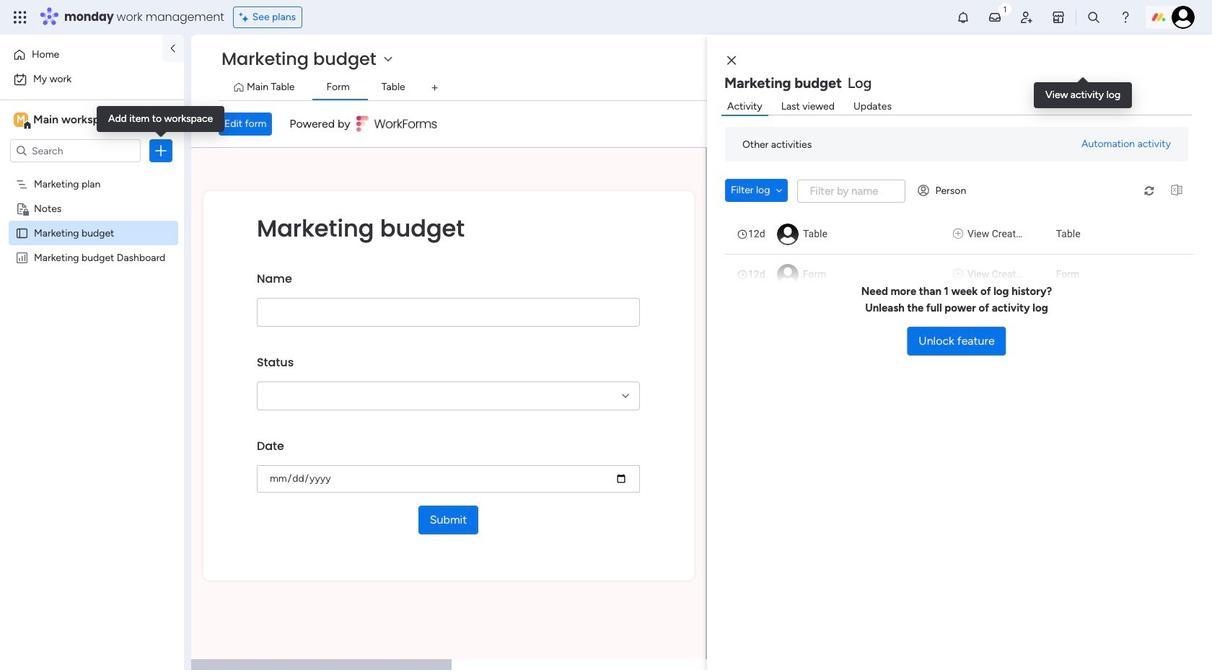 Task type: vqa. For each thing, say whether or not it's contained in the screenshot.
tab
yes



Task type: locate. For each thing, give the bounding box(es) containing it.
refresh image
[[1138, 185, 1161, 196]]

help image
[[1119, 10, 1133, 25]]

tab list
[[219, 77, 1191, 100]]

2 group from the top
[[257, 344, 640, 428]]

0 vertical spatial dapulse plus image
[[954, 227, 964, 242]]

3 group from the top
[[257, 428, 640, 506]]

1 group from the top
[[257, 261, 640, 344]]

1 vertical spatial dapulse plus image
[[954, 267, 964, 282]]

private board image
[[15, 201, 29, 215]]

workspace image
[[14, 112, 28, 128]]

group
[[257, 261, 640, 344], [257, 344, 640, 428], [257, 428, 640, 506]]

notifications image
[[956, 10, 971, 25]]

workspace selection element
[[14, 111, 121, 130]]

tab
[[423, 77, 447, 100]]

1 image
[[999, 1, 1012, 17]]

kendall parks image
[[1172, 6, 1195, 29]]

dapulse plus image
[[954, 227, 964, 242], [954, 267, 964, 282]]

see plans image
[[239, 9, 252, 25]]

2 vertical spatial option
[[0, 171, 184, 174]]

form form
[[191, 148, 706, 660]]

2 dapulse plus image from the top
[[954, 267, 964, 282]]

select product image
[[13, 10, 27, 25]]

option
[[9, 43, 154, 66], [9, 68, 175, 91], [0, 171, 184, 174]]

close image
[[728, 55, 736, 66]]

add view image
[[432, 83, 438, 93]]

list box
[[0, 169, 184, 465], [725, 214, 1195, 295]]



Task type: describe. For each thing, give the bounding box(es) containing it.
0 horizontal spatial list box
[[0, 169, 184, 465]]

workforms logo image
[[356, 113, 438, 136]]

1 dapulse plus image from the top
[[954, 227, 964, 242]]

export to excel image
[[1166, 185, 1189, 196]]

1 vertical spatial option
[[9, 68, 175, 91]]

update feed image
[[988, 10, 1003, 25]]

1 horizontal spatial list box
[[725, 214, 1195, 295]]

Filter by name field
[[798, 180, 906, 203]]

name text field
[[257, 298, 640, 327]]

public dashboard image
[[15, 250, 29, 264]]

angle down image
[[776, 186, 783, 196]]

search everything image
[[1087, 10, 1102, 25]]

Choose a date date field
[[257, 466, 640, 493]]

Search in workspace field
[[30, 143, 121, 159]]

0 vertical spatial option
[[9, 43, 154, 66]]

public board image
[[15, 226, 29, 240]]

invite members image
[[1020, 10, 1034, 25]]

options image
[[154, 144, 168, 158]]

monday marketplace image
[[1052, 10, 1066, 25]]



